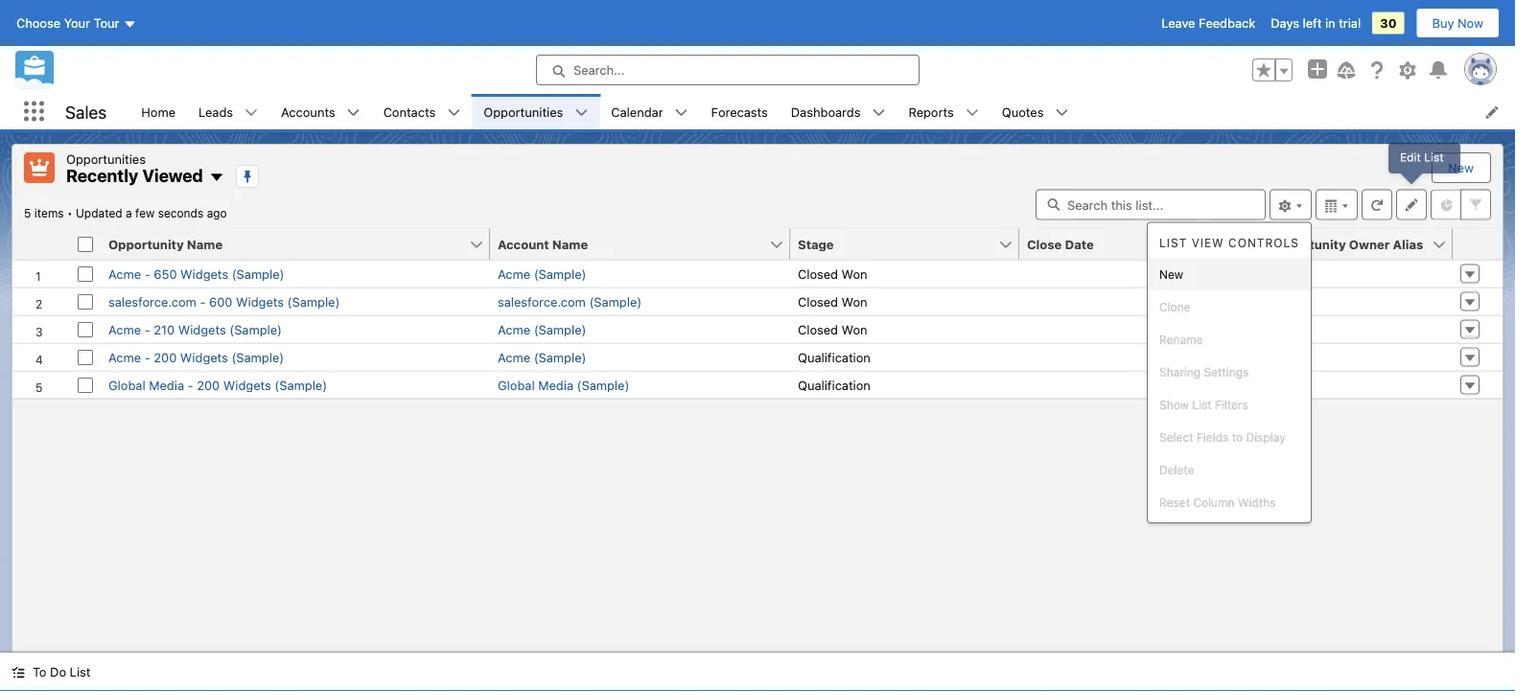 Task type: vqa. For each thing, say whether or not it's contained in the screenshot.
Global Media - 200 Widgets (Sample)
yes



Task type: describe. For each thing, give the bounding box(es) containing it.
account name button
[[490, 229, 769, 259]]

to
[[1232, 431, 1243, 444]]

owner
[[1349, 237, 1390, 251]]

feedback
[[1199, 16, 1256, 30]]

text default image for accounts
[[347, 106, 360, 119]]

new button
[[1433, 153, 1490, 182]]

show
[[1160, 398, 1189, 411]]

•
[[67, 207, 73, 220]]

recently viewed|opportunities|list view element
[[12, 144, 1504, 653]]

widgets for 210
[[178, 322, 226, 337]]

5
[[24, 207, 31, 220]]

buy now
[[1432, 16, 1484, 30]]

clone link
[[1148, 291, 1311, 323]]

sharing settings link
[[1148, 356, 1311, 388]]

days
[[1271, 16, 1300, 30]]

acme - 650 widgets (sample) link
[[108, 267, 284, 281]]

ago
[[207, 207, 227, 220]]

30
[[1380, 16, 1397, 30]]

updated
[[76, 207, 122, 220]]

days left in trial
[[1271, 16, 1361, 30]]

widgets down "acme - 200 widgets (sample)" link in the bottom of the page
[[223, 378, 271, 392]]

recently viewed status
[[24, 207, 76, 220]]

qualification for acme (sample)
[[798, 350, 871, 364]]

leave
[[1162, 16, 1196, 30]]

leads link
[[187, 94, 245, 129]]

quotes link
[[991, 94, 1055, 129]]

acme (sample) link for acme - 200 widgets (sample)
[[498, 350, 586, 364]]

search... button
[[536, 55, 920, 85]]

accounts link
[[270, 94, 347, 129]]

controls
[[1229, 236, 1300, 250]]

Search Recently Viewed list view. search field
[[1036, 189, 1266, 220]]

action image
[[1453, 229, 1503, 259]]

text default image for contacts
[[447, 106, 461, 119]]

buy now button
[[1416, 8, 1500, 38]]

recently viewed
[[66, 165, 203, 186]]

forecasts link
[[700, 94, 780, 129]]

list up '10/21/2022' at top right
[[1160, 236, 1188, 250]]

closed for 7/18/2023
[[798, 322, 838, 337]]

dashboards
[[791, 105, 861, 119]]

closed for 10/21/2022
[[798, 267, 838, 281]]

opportunity owner alias button
[[1263, 229, 1432, 259]]

gorla
[[1271, 294, 1304, 309]]

show list filters link
[[1148, 388, 1311, 421]]

acme (sample) link for acme - 650 widgets (sample)
[[498, 267, 586, 281]]

show list filters
[[1160, 398, 1248, 411]]

acme - 210 widgets (sample)
[[108, 322, 282, 337]]

210
[[154, 322, 175, 337]]

closed won for 4/16/2023
[[798, 294, 868, 309]]

now
[[1458, 16, 1484, 30]]

calendar
[[611, 105, 663, 119]]

recently viewed grid
[[12, 229, 1503, 399]]

forecasts
[[711, 105, 768, 119]]

- for 600
[[200, 294, 206, 309]]

widgets for 200
[[180, 350, 228, 364]]

acme up global media (sample)
[[498, 350, 530, 364]]

- for 210
[[145, 322, 150, 337]]

global media - 200 widgets (sample)
[[108, 378, 327, 392]]

widgets for 650
[[180, 267, 228, 281]]

salesforce.com for salesforce.com (sample)
[[498, 294, 586, 309]]

contacts list item
[[372, 94, 472, 129]]

calendar list item
[[600, 94, 700, 129]]

name for account name
[[552, 237, 588, 251]]

accounts
[[281, 105, 335, 119]]

left
[[1303, 16, 1322, 30]]

widgets for 600
[[236, 294, 284, 309]]

opportunities list item
[[472, 94, 600, 129]]

global media (sample)
[[498, 378, 630, 392]]

account
[[498, 237, 549, 251]]

won for 7/18/2023
[[842, 322, 868, 337]]

5 items • updated a few seconds ago
[[24, 207, 227, 220]]

opportunity owner alias
[[1271, 237, 1424, 251]]

new for new 'button'
[[1448, 161, 1474, 175]]

choose
[[16, 16, 61, 30]]

edit list
[[1400, 151, 1444, 164]]

rename
[[1160, 333, 1203, 346]]

sales
[[65, 101, 107, 122]]

choose your tour
[[16, 16, 119, 30]]

acme - 650 widgets (sample)
[[108, 267, 284, 281]]

global media (sample) link
[[498, 378, 630, 392]]

won for 4/16/2023
[[842, 294, 868, 309]]

delete
[[1160, 463, 1195, 477]]

to do list
[[33, 665, 91, 680]]

acme (sample) for acme - 200 widgets (sample)
[[498, 350, 586, 364]]

text default image for dashboards
[[872, 106, 886, 119]]

opportunities inside list item
[[484, 105, 563, 119]]

salesforce.com (sample) link
[[498, 294, 642, 309]]

0 vertical spatial 200
[[154, 350, 177, 364]]

opportunity name button
[[101, 229, 469, 259]]

acme - 200 widgets (sample) link
[[108, 350, 284, 364]]

column
[[1194, 496, 1235, 509]]

text default image for quotes
[[1055, 106, 1069, 119]]

contacts link
[[372, 94, 447, 129]]

items
[[34, 207, 64, 220]]

alias
[[1393, 237, 1424, 251]]

list view controls
[[1160, 236, 1300, 250]]

closed won for 7/18/2023
[[798, 322, 868, 337]]

sharing
[[1160, 365, 1201, 379]]

reports list item
[[897, 94, 991, 129]]

leads
[[199, 105, 233, 119]]

name for opportunity name
[[187, 237, 223, 251]]

do
[[50, 665, 66, 680]]

acme down salesforce.com (sample) link
[[498, 322, 530, 337]]

stage
[[798, 237, 834, 251]]

650
[[154, 267, 177, 281]]

reset
[[1160, 496, 1190, 509]]

reports
[[909, 105, 954, 119]]

4/16/2023
[[1154, 294, 1213, 309]]

opportunity name element
[[101, 229, 502, 260]]

1/14/2024
[[1156, 378, 1213, 392]]

qualification for global media (sample)
[[798, 378, 871, 392]]

global for global media - 200 widgets (sample)
[[108, 378, 145, 392]]

leads list item
[[187, 94, 270, 129]]

1 horizontal spatial 200
[[197, 378, 220, 392]]

text default image for calendar
[[675, 106, 688, 119]]

acme down acme - 210 widgets (sample) link
[[108, 350, 141, 364]]

- for 200
[[145, 350, 150, 364]]

filters
[[1215, 398, 1248, 411]]

list inside button
[[70, 665, 91, 680]]

search...
[[574, 63, 625, 77]]



Task type: locate. For each thing, give the bounding box(es) containing it.
acme (sample) link
[[498, 267, 586, 281], [498, 322, 586, 337], [498, 350, 586, 364]]

new inside menu
[[1160, 268, 1184, 281]]

text default image inside the accounts list item
[[347, 106, 360, 119]]

clone
[[1160, 300, 1191, 314]]

2 closed from the top
[[798, 294, 838, 309]]

7/18/2023
[[1155, 322, 1213, 337]]

media down salesforce.com (sample)
[[538, 378, 574, 392]]

list down 1/14/2024
[[1192, 398, 1212, 411]]

text default image inside opportunities list item
[[575, 106, 588, 119]]

text default image down the search...
[[575, 106, 588, 119]]

item number element
[[12, 229, 70, 260]]

1 vertical spatial acme (sample) link
[[498, 322, 586, 337]]

quotes list item
[[991, 94, 1080, 129]]

1 acme (sample) link from the top
[[498, 267, 586, 281]]

0 vertical spatial closed
[[798, 267, 838, 281]]

global
[[108, 378, 145, 392], [498, 378, 535, 392]]

recently
[[66, 165, 138, 186]]

dashboards link
[[780, 94, 872, 129]]

text default image right accounts
[[347, 106, 360, 119]]

12/10/2023
[[1149, 350, 1213, 364]]

2 qualification from the top
[[798, 378, 871, 392]]

settings
[[1204, 365, 1249, 379]]

rename link
[[1148, 323, 1311, 356]]

opportunity for opportunity name
[[108, 237, 184, 251]]

text default image for reports
[[966, 106, 979, 119]]

text default image inside contacts list item
[[447, 106, 461, 119]]

text default image for opportunities
[[575, 106, 588, 119]]

opportunity for opportunity owner alias
[[1271, 237, 1346, 251]]

0 horizontal spatial 200
[[154, 350, 177, 364]]

name inside account name "button"
[[552, 237, 588, 251]]

1 horizontal spatial media
[[538, 378, 574, 392]]

list containing home
[[130, 94, 1515, 129]]

acme (sample) link down salesforce.com (sample) link
[[498, 322, 586, 337]]

opportunity
[[108, 237, 184, 251], [1271, 237, 1346, 251]]

0 horizontal spatial opportunity
[[108, 237, 184, 251]]

1 closed won from the top
[[798, 267, 868, 281]]

1 global from the left
[[108, 378, 145, 392]]

quotes
[[1002, 105, 1044, 119]]

200 down "210"
[[154, 350, 177, 364]]

0 horizontal spatial global
[[108, 378, 145, 392]]

1 vertical spatial opportunities
[[66, 152, 146, 166]]

text default image for leads
[[245, 106, 258, 119]]

sharing settings
[[1160, 365, 1249, 379]]

list right 'edit'
[[1424, 151, 1444, 164]]

none search field inside recently viewed|opportunities|list view element
[[1036, 189, 1266, 220]]

accounts list item
[[270, 94, 372, 129]]

text default image right contacts
[[447, 106, 461, 119]]

200 down "acme - 200 widgets (sample)" link in the bottom of the page
[[197, 378, 220, 392]]

text default image inside quotes list item
[[1055, 106, 1069, 119]]

acme (sample) up global media (sample)
[[498, 350, 586, 364]]

3 won from the top
[[842, 322, 868, 337]]

0 vertical spatial opportunities
[[484, 105, 563, 119]]

item number image
[[12, 229, 70, 259]]

- for 650
[[145, 267, 150, 281]]

0 horizontal spatial opportunities
[[66, 152, 146, 166]]

1 vertical spatial new
[[1160, 268, 1184, 281]]

0 horizontal spatial media
[[149, 378, 184, 392]]

menu containing list view controls
[[1148, 227, 1311, 519]]

salesforce.com - 600 widgets (sample) link
[[108, 294, 340, 309]]

acme (sample) link down account name
[[498, 267, 586, 281]]

0 vertical spatial acme (sample) link
[[498, 267, 586, 281]]

1 opportunity from the left
[[108, 237, 184, 251]]

widgets right 600
[[236, 294, 284, 309]]

1 horizontal spatial name
[[552, 237, 588, 251]]

select fields to display
[[1160, 431, 1286, 444]]

1 closed from the top
[[798, 267, 838, 281]]

acme
[[108, 267, 141, 281], [498, 267, 530, 281], [108, 322, 141, 337], [498, 322, 530, 337], [108, 350, 141, 364], [498, 350, 530, 364]]

new link
[[1148, 258, 1311, 291]]

1 won from the top
[[842, 267, 868, 281]]

account name
[[498, 237, 588, 251]]

None search field
[[1036, 189, 1266, 220]]

acme (sample) down salesforce.com (sample) link
[[498, 322, 586, 337]]

acme (sample) for acme - 210 widgets (sample)
[[498, 322, 586, 337]]

2 name from the left
[[552, 237, 588, 251]]

2 vertical spatial closed
[[798, 322, 838, 337]]

opportunity down few at left
[[108, 237, 184, 251]]

text default image
[[245, 106, 258, 119], [575, 106, 588, 119], [675, 106, 688, 119], [872, 106, 886, 119], [966, 106, 979, 119], [1055, 106, 1069, 119], [12, 666, 25, 680]]

opportunities image
[[24, 152, 55, 183]]

account name element
[[490, 229, 802, 260]]

0 horizontal spatial new
[[1160, 268, 1184, 281]]

text default image right calendar
[[675, 106, 688, 119]]

acme down 'account'
[[498, 267, 530, 281]]

acme left the 650 at top left
[[108, 267, 141, 281]]

name inside the opportunity name button
[[187, 237, 223, 251]]

text default image right leads
[[245, 106, 258, 119]]

2 acme (sample) from the top
[[498, 322, 586, 337]]

2 acme (sample) link from the top
[[498, 322, 586, 337]]

dashboards list item
[[780, 94, 897, 129]]

opportunity inside button
[[108, 237, 184, 251]]

- down acme - 210 widgets (sample) link
[[145, 350, 150, 364]]

salesforce.com for salesforce.com - 600 widgets (sample)
[[108, 294, 196, 309]]

buy
[[1432, 16, 1454, 30]]

- left the 650 at top left
[[145, 267, 150, 281]]

name right 'account'
[[552, 237, 588, 251]]

acme (sample) for acme - 650 widgets (sample)
[[498, 267, 586, 281]]

in
[[1325, 16, 1336, 30]]

0 horizontal spatial text default image
[[209, 170, 224, 185]]

0 vertical spatial new
[[1448, 161, 1474, 175]]

salesforce.com - 600 widgets (sample)
[[108, 294, 340, 309]]

group
[[1253, 59, 1293, 82]]

text default image inside the calendar list item
[[675, 106, 688, 119]]

1 qualification from the top
[[798, 350, 871, 364]]

0 vertical spatial acme (sample)
[[498, 267, 586, 281]]

text default image inside 'reports' list item
[[966, 106, 979, 119]]

3 closed won from the top
[[798, 322, 868, 337]]

2 vertical spatial closed won
[[798, 322, 868, 337]]

widgets up 600
[[180, 267, 228, 281]]

2 horizontal spatial text default image
[[447, 106, 461, 119]]

acme (sample) link up global media (sample)
[[498, 350, 586, 364]]

1 vertical spatial won
[[842, 294, 868, 309]]

- left "210"
[[145, 322, 150, 337]]

home link
[[130, 94, 187, 129]]

acme - 200 widgets (sample)
[[108, 350, 284, 364]]

cell inside recently viewed grid
[[70, 229, 101, 260]]

contacts
[[383, 105, 436, 119]]

0 vertical spatial closed won
[[798, 267, 868, 281]]

text default image inside the dashboards list item
[[872, 106, 886, 119]]

new up 4/16/2023
[[1160, 268, 1184, 281]]

reports link
[[897, 94, 966, 129]]

global media - 200 widgets (sample) link
[[108, 378, 327, 392]]

leave feedback
[[1162, 16, 1256, 30]]

-
[[145, 267, 150, 281], [200, 294, 206, 309], [145, 322, 150, 337], [145, 350, 150, 364], [188, 378, 193, 392]]

to do list button
[[0, 653, 102, 692]]

view
[[1192, 236, 1225, 250]]

- down "acme - 200 widgets (sample)" link in the bottom of the page
[[188, 378, 193, 392]]

1 horizontal spatial opportunities
[[484, 105, 563, 119]]

2 vertical spatial acme (sample) link
[[498, 350, 586, 364]]

widgets
[[180, 267, 228, 281], [236, 294, 284, 309], [178, 322, 226, 337], [180, 350, 228, 364], [223, 378, 271, 392]]

0 horizontal spatial name
[[187, 237, 223, 251]]

1 name from the left
[[187, 237, 223, 251]]

3 closed from the top
[[798, 322, 838, 337]]

edit list tooltip
[[1389, 143, 1461, 174]]

text default image up "ago"
[[209, 170, 224, 185]]

closed for 4/16/2023
[[798, 294, 838, 309]]

text default image
[[347, 106, 360, 119], [447, 106, 461, 119], [209, 170, 224, 185]]

close date element
[[1020, 229, 1275, 260]]

1 vertical spatial 200
[[197, 378, 220, 392]]

opportunity name
[[108, 237, 223, 251]]

new inside 'button'
[[1448, 161, 1474, 175]]

select fields to display link
[[1148, 421, 1311, 454]]

select
[[1160, 431, 1194, 444]]

closed
[[798, 267, 838, 281], [798, 294, 838, 309], [798, 322, 838, 337]]

text default image right quotes
[[1055, 106, 1069, 119]]

1 horizontal spatial text default image
[[347, 106, 360, 119]]

2 closed won from the top
[[798, 294, 868, 309]]

1 horizontal spatial opportunity
[[1271, 237, 1346, 251]]

fields
[[1197, 431, 1229, 444]]

stage button
[[790, 229, 998, 259]]

delete link
[[1148, 454, 1311, 486]]

(sample)
[[232, 267, 284, 281], [534, 267, 586, 281], [287, 294, 340, 309], [589, 294, 642, 309], [230, 322, 282, 337], [534, 322, 586, 337], [232, 350, 284, 364], [534, 350, 586, 364], [275, 378, 327, 392], [577, 378, 630, 392]]

choose your tour button
[[15, 8, 138, 38]]

text default image right reports
[[966, 106, 979, 119]]

2 opportunity from the left
[[1271, 237, 1346, 251]]

name
[[187, 237, 223, 251], [552, 237, 588, 251]]

text default image inside to do list button
[[12, 666, 25, 680]]

3 acme (sample) link from the top
[[498, 350, 586, 364]]

0 vertical spatial qualification
[[798, 350, 871, 364]]

widgets down acme - 210 widgets (sample)
[[180, 350, 228, 364]]

text default image left to at the bottom left
[[12, 666, 25, 680]]

leave feedback link
[[1162, 16, 1256, 30]]

reset column widths link
[[1148, 486, 1311, 519]]

0 vertical spatial won
[[842, 267, 868, 281]]

menu
[[1148, 227, 1311, 519]]

trial
[[1339, 16, 1361, 30]]

2 won from the top
[[842, 294, 868, 309]]

1 vertical spatial closed
[[798, 294, 838, 309]]

text default image left reports
[[872, 106, 886, 119]]

salesforce.com (sample)
[[498, 294, 642, 309]]

closed won for 10/21/2022
[[798, 267, 868, 281]]

2 salesforce.com from the left
[[498, 294, 586, 309]]

qualification
[[798, 350, 871, 364], [798, 378, 871, 392]]

acme left "210"
[[108, 322, 141, 337]]

salesforce.com up "210"
[[108, 294, 196, 309]]

2 global from the left
[[498, 378, 535, 392]]

reset column widths
[[1160, 496, 1276, 509]]

calendar link
[[600, 94, 675, 129]]

200
[[154, 350, 177, 364], [197, 378, 220, 392]]

name up acme - 650 widgets (sample)
[[187, 237, 223, 251]]

media for -
[[149, 378, 184, 392]]

won for 10/21/2022
[[842, 267, 868, 281]]

opportunity owner alias element
[[1263, 229, 1465, 260]]

salesforce.com down account name
[[498, 294, 586, 309]]

1 acme (sample) from the top
[[498, 267, 586, 281]]

new for new link
[[1160, 268, 1184, 281]]

1 horizontal spatial global
[[498, 378, 535, 392]]

1 vertical spatial closed won
[[798, 294, 868, 309]]

1 vertical spatial qualification
[[798, 378, 871, 392]]

list
[[130, 94, 1515, 129]]

to
[[33, 665, 47, 680]]

1 media from the left
[[149, 378, 184, 392]]

menu inside recently viewed|opportunities|list view element
[[1148, 227, 1311, 519]]

opportunities
[[484, 105, 563, 119], [66, 152, 146, 166]]

opportunities link
[[472, 94, 575, 129]]

1 horizontal spatial new
[[1448, 161, 1474, 175]]

1 vertical spatial acme (sample)
[[498, 322, 586, 337]]

2 vertical spatial acme (sample)
[[498, 350, 586, 364]]

1 horizontal spatial salesforce.com
[[498, 294, 586, 309]]

acme (sample) link for acme - 210 widgets (sample)
[[498, 322, 586, 337]]

salesforce.com
[[108, 294, 196, 309], [498, 294, 586, 309]]

10/21/2022
[[1149, 267, 1213, 281]]

a
[[126, 207, 132, 220]]

action element
[[1453, 229, 1503, 260]]

home
[[141, 105, 176, 119]]

2 media from the left
[[538, 378, 574, 392]]

2 vertical spatial won
[[842, 322, 868, 337]]

list right "do"
[[70, 665, 91, 680]]

list inside tooltip
[[1424, 151, 1444, 164]]

global for global media (sample)
[[498, 378, 535, 392]]

acme (sample) down account name
[[498, 267, 586, 281]]

opportunity inside opportunity owner alias button
[[1271, 237, 1346, 251]]

opportunity left owner
[[1271, 237, 1346, 251]]

stage element
[[790, 229, 1031, 260]]

1 salesforce.com from the left
[[108, 294, 196, 309]]

media for (sample)
[[538, 378, 574, 392]]

won
[[842, 267, 868, 281], [842, 294, 868, 309], [842, 322, 868, 337]]

- left 600
[[200, 294, 206, 309]]

cell
[[70, 229, 101, 260]]

0 horizontal spatial salesforce.com
[[108, 294, 196, 309]]

new right edit list
[[1448, 161, 1474, 175]]

acme - 210 widgets (sample) link
[[108, 322, 282, 337]]

widgets up "acme - 200 widgets (sample)" link in the bottom of the page
[[178, 322, 226, 337]]

text default image inside 'leads' list item
[[245, 106, 258, 119]]

media down "acme - 200 widgets (sample)" link in the bottom of the page
[[149, 378, 184, 392]]

3 acme (sample) from the top
[[498, 350, 586, 364]]

tour
[[94, 16, 119, 30]]

media
[[149, 378, 184, 392], [538, 378, 574, 392]]

list
[[1424, 151, 1444, 164], [1160, 236, 1188, 250], [1192, 398, 1212, 411], [70, 665, 91, 680]]



